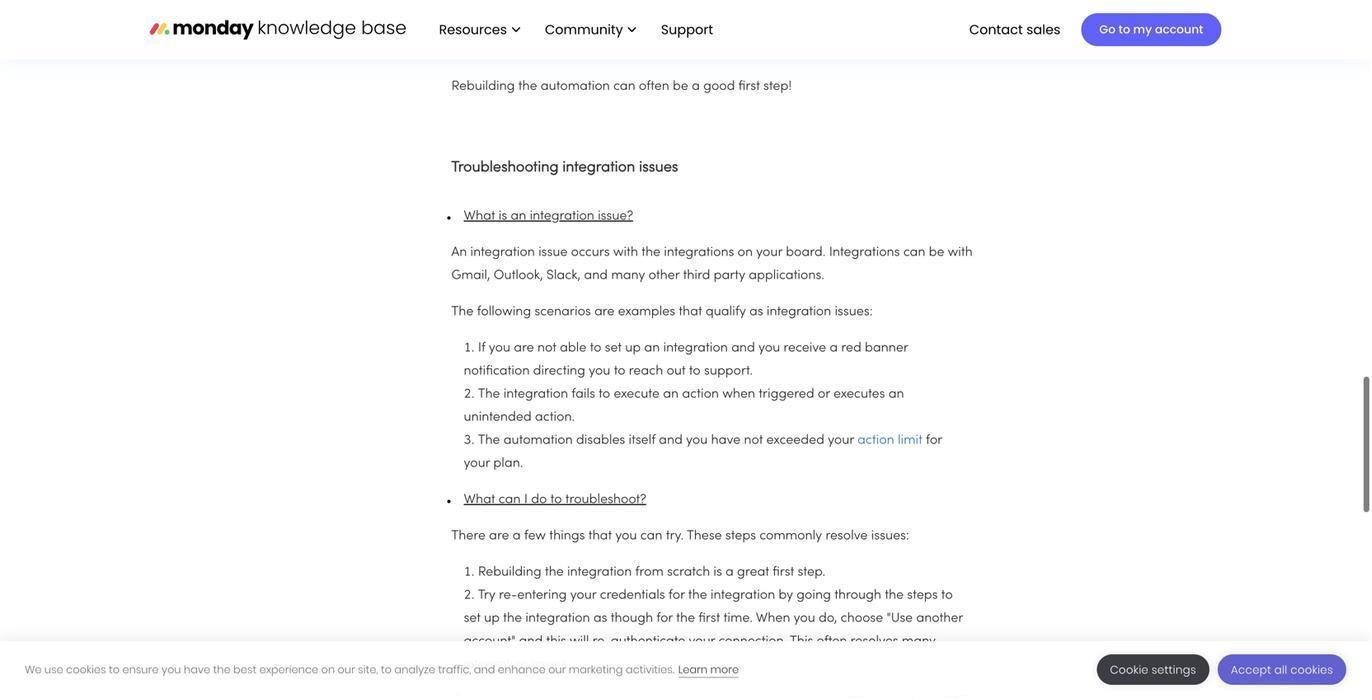 Task type: locate. For each thing, give the bounding box(es) containing it.
community
[[545, 20, 623, 39]]

not up 'directing'
[[538, 342, 557, 355]]

you up this
[[794, 613, 815, 625]]

integration up out
[[663, 342, 728, 355]]

0 horizontal spatial often
[[639, 80, 670, 93]]

0 vertical spatial set
[[605, 342, 622, 355]]

automation down action.
[[504, 435, 573, 447]]

the down the gmail,
[[452, 306, 474, 318]]

2 vertical spatial the
[[478, 435, 500, 447]]

0 horizontal spatial first
[[699, 613, 720, 625]]

1 horizontal spatial that
[[679, 306, 702, 318]]

step.
[[798, 567, 826, 579]]

set right "able"
[[605, 342, 622, 355]]

steps inside try re-entering your credentials for the integration by going through the steps to set up the integration as though for the first time. when you do, choose "use another account" and this will re-authenticate your connection. this often resolves many integration issues.
[[907, 590, 938, 602]]

issue?
[[598, 210, 633, 223]]

up up account" at the bottom left
[[484, 613, 500, 625]]

what up "an"
[[464, 210, 495, 223]]

often down do,
[[817, 636, 847, 648]]

2 horizontal spatial first
[[773, 567, 794, 579]]

the down scratch
[[688, 590, 707, 602]]

rebuilding up try
[[478, 567, 542, 579]]

that left qualify
[[679, 306, 702, 318]]

1 horizontal spatial up
[[625, 342, 641, 355]]

is right scratch
[[714, 567, 722, 579]]

best
[[233, 663, 257, 677]]

cookies for use
[[66, 663, 106, 677]]

1 horizontal spatial not
[[744, 435, 763, 447]]

1 horizontal spatial often
[[817, 636, 847, 648]]

our left site,
[[338, 663, 355, 677]]

great
[[737, 567, 769, 579]]

0 vertical spatial are
[[595, 306, 615, 318]]

0 horizontal spatial be
[[673, 80, 689, 93]]

go to my account link
[[1081, 13, 1222, 46]]

1 vertical spatial rebuilding
[[478, 567, 542, 579]]

not inside if you are not able to set up an integration and you receive a red banner notification directing you to reach out to support.
[[538, 342, 557, 355]]

cookie settings
[[1110, 663, 1197, 678]]

first
[[739, 80, 760, 93], [773, 567, 794, 579], [699, 613, 720, 625]]

if you are not able to set up an integration and you receive a red banner notification directing you to reach out to support.
[[464, 342, 908, 378]]

when
[[756, 613, 790, 625]]

are up notification
[[514, 342, 534, 355]]

to left reach
[[614, 365, 626, 378]]

up
[[625, 342, 641, 355], [484, 613, 500, 625]]

cookies inside button
[[1291, 663, 1334, 678]]

0 vertical spatial first
[[739, 80, 760, 93]]

0 vertical spatial for
[[926, 435, 942, 447]]

you left receive
[[759, 342, 780, 355]]

main element
[[423, 0, 1222, 59]]

can left i
[[499, 494, 521, 506]]

steps up the another
[[907, 590, 938, 602]]

1 horizontal spatial on
[[738, 247, 753, 259]]

as right qualify
[[750, 306, 763, 318]]

automation down the community
[[541, 80, 610, 93]]

set inside if you are not able to set up an integration and you receive a red banner notification directing you to reach out to support.
[[605, 342, 622, 355]]

1 vertical spatial steps
[[907, 590, 938, 602]]

0 horizontal spatial set
[[464, 613, 481, 625]]

the
[[452, 306, 474, 318], [478, 388, 500, 401], [478, 435, 500, 447]]

1 vertical spatial issues:
[[871, 530, 909, 543]]

1 vertical spatial first
[[773, 567, 794, 579]]

and inside dialog
[[474, 663, 495, 677]]

steps right the these
[[726, 530, 756, 543]]

issues: up red on the right of page
[[835, 306, 873, 318]]

1 cookies from the left
[[66, 663, 106, 677]]

that
[[679, 306, 702, 318], [589, 530, 612, 543]]

issue
[[539, 247, 568, 259]]

credentials
[[600, 590, 665, 602]]

are
[[595, 306, 615, 318], [514, 342, 534, 355], [489, 530, 509, 543]]

on right experience
[[321, 663, 335, 677]]

you right the ensure
[[162, 663, 181, 677]]

the down notification
[[478, 388, 500, 401]]

1 horizontal spatial set
[[605, 342, 622, 355]]

as left the though
[[594, 613, 607, 625]]

are right "scenarios"
[[595, 306, 615, 318]]

your up learn more link
[[689, 636, 715, 648]]

up up reach
[[625, 342, 641, 355]]

things
[[549, 530, 585, 543]]

dialog
[[0, 642, 1371, 699]]

1 with from the left
[[613, 247, 638, 259]]

re- right try
[[499, 590, 517, 602]]

for up authenticate
[[657, 613, 673, 625]]

that for things
[[589, 530, 612, 543]]

0 vertical spatial steps
[[726, 530, 756, 543]]

integration up action.
[[504, 388, 568, 401]]

ensure
[[122, 663, 159, 677]]

1 horizontal spatial our
[[549, 663, 566, 677]]

for down scratch
[[669, 590, 685, 602]]

on up party
[[738, 247, 753, 259]]

1 vertical spatial have
[[184, 663, 210, 677]]

0 vertical spatial is
[[499, 210, 507, 223]]

0 horizontal spatial action
[[682, 388, 719, 401]]

issues:
[[835, 306, 873, 318], [871, 530, 909, 543]]

2 cookies from the left
[[1291, 663, 1334, 678]]

to right out
[[689, 365, 701, 378]]

the for following
[[452, 306, 474, 318]]

what
[[464, 210, 495, 223], [464, 494, 495, 506]]

1 horizontal spatial many
[[902, 636, 936, 648]]

1 horizontal spatial re-
[[593, 636, 611, 648]]

action left limit
[[858, 435, 895, 447]]

on
[[738, 247, 753, 259], [321, 663, 335, 677]]

and down account" at the bottom left
[[474, 663, 495, 677]]

1 vertical spatial often
[[817, 636, 847, 648]]

your inside for your plan.
[[464, 458, 490, 470]]

0 horizontal spatial our
[[338, 663, 355, 677]]

party
[[714, 270, 746, 282]]

set down try
[[464, 613, 481, 625]]

execute
[[614, 388, 660, 401]]

choose
[[841, 613, 883, 625]]

to right fails
[[599, 388, 610, 401]]

able
[[560, 342, 587, 355]]

and left this
[[519, 636, 543, 648]]

0 vertical spatial on
[[738, 247, 753, 259]]

issues.
[[532, 659, 570, 671]]

to right go
[[1119, 21, 1131, 38]]

first left time.
[[699, 613, 720, 625]]

our
[[338, 663, 355, 677], [549, 663, 566, 677]]

the inside the integration fails to execute an action when triggered or executes an unintended action.
[[478, 388, 500, 401]]

you inside try re-entering your credentials for the integration by going through the steps to set up the integration as though for the first time. when you do, choose "use another account" and this will re-authenticate your connection. this often resolves many integration issues.
[[794, 613, 815, 625]]

troubleshooting
[[452, 161, 559, 175]]

the
[[518, 80, 537, 93], [642, 247, 661, 259], [545, 567, 564, 579], [688, 590, 707, 602], [885, 590, 904, 602], [503, 613, 522, 625], [676, 613, 695, 625], [213, 663, 231, 677]]

the up authenticate
[[676, 613, 695, 625]]

for right limit
[[926, 435, 942, 447]]

0 horizontal spatial are
[[489, 530, 509, 543]]

0 vertical spatial have
[[711, 435, 741, 447]]

0 vertical spatial be
[[673, 80, 689, 93]]

1 vertical spatial set
[[464, 613, 481, 625]]

as inside try re-entering your credentials for the integration by going through the steps to set up the integration as though for the first time. when you do, choose "use another account" and this will re-authenticate your connection. this often resolves many integration issues.
[[594, 613, 607, 625]]

and inside try re-entering your credentials for the integration by going through the steps to set up the integration as though for the first time. when you do, choose "use another account" and this will re-authenticate your connection. this often resolves many integration issues.
[[519, 636, 543, 648]]

0 horizontal spatial on
[[321, 663, 335, 677]]

troubleshoot?
[[566, 494, 646, 506]]

an right executes
[[889, 388, 904, 401]]

set
[[605, 342, 622, 355], [464, 613, 481, 625]]

1 vertical spatial action
[[858, 435, 895, 447]]

outlook,
[[494, 270, 543, 282]]

1 vertical spatial automation
[[504, 435, 573, 447]]

re-
[[499, 590, 517, 602], [593, 636, 611, 648]]

1 vertical spatial that
[[589, 530, 612, 543]]

step!
[[764, 80, 792, 93]]

not left exceeded
[[744, 435, 763, 447]]

1 horizontal spatial steps
[[907, 590, 938, 602]]

an up reach
[[644, 342, 660, 355]]

up inside if you are not able to set up an integration and you receive a red banner notification directing you to reach out to support.
[[625, 342, 641, 355]]

i
[[524, 494, 528, 506]]

1 horizontal spatial cookies
[[1291, 663, 1334, 678]]

a left red on the right of page
[[830, 342, 838, 355]]

cookies right all
[[1291, 663, 1334, 678]]

integration up issue?
[[563, 161, 635, 175]]

first left step!
[[739, 80, 760, 93]]

1 horizontal spatial first
[[739, 80, 760, 93]]

applications.
[[749, 270, 825, 282]]

there
[[452, 530, 486, 543]]

on inside an integration issue occurs with the integrations on your board. integrations can be with gmail, outlook, slack, and many other third party applications.
[[738, 247, 753, 259]]

site,
[[358, 663, 378, 677]]

1 vertical spatial what
[[464, 494, 495, 506]]

1 vertical spatial re-
[[593, 636, 611, 648]]

and
[[584, 270, 608, 282], [732, 342, 755, 355], [659, 435, 683, 447], [519, 636, 543, 648], [474, 663, 495, 677]]

issues: right resolve
[[871, 530, 909, 543]]

to inside main element
[[1119, 21, 1131, 38]]

2 vertical spatial are
[[489, 530, 509, 543]]

0 horizontal spatial re-
[[499, 590, 517, 602]]

0 vertical spatial that
[[679, 306, 702, 318]]

your left "plan."
[[464, 458, 490, 470]]

your up applications. on the right of page
[[756, 247, 783, 259]]

what for what can i do to troubleshoot?
[[464, 494, 495, 506]]

accept all cookies
[[1231, 663, 1334, 678]]

this
[[546, 636, 566, 648]]

list
[[423, 0, 727, 59]]

as
[[750, 306, 763, 318], [594, 613, 607, 625]]

cookies
[[66, 663, 106, 677], [1291, 663, 1334, 678]]

we use cookies to ensure you have the best experience on our site, to analyze traffic, and enhance our marketing activities. learn more
[[25, 663, 739, 677]]

action limit link
[[858, 435, 923, 447]]

1 vertical spatial as
[[594, 613, 607, 625]]

1 vertical spatial be
[[929, 247, 945, 259]]

can down community link
[[614, 80, 636, 93]]

up inside try re-entering your credentials for the integration by going through the steps to set up the integration as though for the first time. when you do, choose "use another account" and this will re-authenticate your connection. this often resolves many integration issues.
[[484, 613, 500, 625]]

re- right the will
[[593, 636, 611, 648]]

disables
[[576, 435, 625, 447]]

not
[[538, 342, 557, 355], [744, 435, 763, 447]]

can left the try.
[[641, 530, 663, 543]]

0 horizontal spatial cookies
[[66, 663, 106, 677]]

sales
[[1027, 20, 1061, 39]]

0 horizontal spatial many
[[611, 270, 645, 282]]

0 vertical spatial action
[[682, 388, 719, 401]]

have left the best
[[184, 663, 210, 677]]

often left good
[[639, 80, 670, 93]]

0 horizontal spatial with
[[613, 247, 638, 259]]

our down this
[[549, 663, 566, 677]]

examples
[[618, 306, 675, 318]]

to
[[1119, 21, 1131, 38], [590, 342, 602, 355], [614, 365, 626, 378], [689, 365, 701, 378], [599, 388, 610, 401], [551, 494, 562, 506], [942, 590, 953, 602], [109, 663, 120, 677], [381, 663, 392, 677]]

to right do
[[551, 494, 562, 506]]

1 horizontal spatial is
[[714, 567, 722, 579]]

accept all cookies button
[[1218, 655, 1347, 685]]

many left other
[[611, 270, 645, 282]]

executes
[[834, 388, 885, 401]]

my
[[1134, 21, 1152, 38]]

that right the things
[[589, 530, 612, 543]]

go to my account
[[1100, 21, 1204, 38]]

0 vertical spatial many
[[611, 270, 645, 282]]

and down the "occurs" on the top
[[584, 270, 608, 282]]

action down out
[[682, 388, 719, 401]]

1 what from the top
[[464, 210, 495, 223]]

action
[[682, 388, 719, 401], [858, 435, 895, 447]]

1 horizontal spatial with
[[948, 247, 973, 259]]

have inside dialog
[[184, 663, 210, 677]]

0 vertical spatial not
[[538, 342, 557, 355]]

the up other
[[642, 247, 661, 259]]

a left great
[[726, 567, 734, 579]]

to right site,
[[381, 663, 392, 677]]

are right there
[[489, 530, 509, 543]]

and right itself
[[659, 435, 683, 447]]

2 vertical spatial first
[[699, 613, 720, 625]]

rebuilding
[[452, 80, 515, 93], [478, 567, 542, 579]]

first up the 'by'
[[773, 567, 794, 579]]

0 vertical spatial the
[[452, 306, 474, 318]]

third
[[683, 270, 710, 282]]

can right integrations
[[904, 247, 926, 259]]

1 vertical spatial on
[[321, 663, 335, 677]]

1 vertical spatial for
[[669, 590, 685, 602]]

do
[[531, 494, 547, 506]]

have
[[711, 435, 741, 447], [184, 663, 210, 677]]

unintended
[[464, 412, 532, 424]]

0 horizontal spatial have
[[184, 663, 210, 677]]

1 vertical spatial not
[[744, 435, 763, 447]]

the down resources link
[[518, 80, 537, 93]]

1 horizontal spatial have
[[711, 435, 741, 447]]

1 horizontal spatial are
[[514, 342, 534, 355]]

what up there
[[464, 494, 495, 506]]

0 vertical spatial up
[[625, 342, 641, 355]]

1 vertical spatial up
[[484, 613, 500, 625]]

1 horizontal spatial be
[[929, 247, 945, 259]]

0 vertical spatial as
[[750, 306, 763, 318]]

set inside try re-entering your credentials for the integration by going through the steps to set up the integration as though for the first time. when you do, choose "use another account" and this will re-authenticate your connection. this often resolves many integration issues.
[[464, 613, 481, 625]]

rebuilding down resources link
[[452, 80, 515, 93]]

cookies right use
[[66, 663, 106, 677]]

the down unintended
[[478, 435, 500, 447]]

0 vertical spatial what
[[464, 210, 495, 223]]

integration down account" at the bottom left
[[464, 659, 529, 671]]

your inside an integration issue occurs with the integrations on your board. integrations can be with gmail, outlook, slack, and many other third party applications.
[[756, 247, 783, 259]]

is down troubleshooting at the left of page
[[499, 210, 507, 223]]

and inside if you are not able to set up an integration and you receive a red banner notification directing you to reach out to support.
[[732, 342, 755, 355]]

0 horizontal spatial not
[[538, 342, 557, 355]]

on inside dialog
[[321, 663, 335, 677]]

1 vertical spatial the
[[478, 388, 500, 401]]

0 vertical spatial rebuilding
[[452, 80, 515, 93]]

0 horizontal spatial up
[[484, 613, 500, 625]]

contact sales
[[970, 20, 1061, 39]]

first inside try re-entering your credentials for the integration by going through the steps to set up the integration as though for the first time. when you do, choose "use another account" and this will re-authenticate your connection. this often resolves many integration issues.
[[699, 613, 720, 625]]

2 horizontal spatial are
[[595, 306, 615, 318]]

another
[[917, 613, 963, 625]]

1 vertical spatial are
[[514, 342, 534, 355]]

0 horizontal spatial that
[[589, 530, 612, 543]]

1 vertical spatial many
[[902, 636, 936, 648]]

experience
[[259, 663, 318, 677]]

many down the '"use'
[[902, 636, 936, 648]]

0 horizontal spatial as
[[594, 613, 607, 625]]

from
[[635, 567, 664, 579]]

steps
[[726, 530, 756, 543], [907, 590, 938, 602]]

and up support.
[[732, 342, 755, 355]]

the left the best
[[213, 663, 231, 677]]

1 our from the left
[[338, 663, 355, 677]]

2 what from the top
[[464, 494, 495, 506]]

rebuilding for rebuilding the integration from scratch is a great first step.
[[478, 567, 542, 579]]

an down out
[[663, 388, 679, 401]]

integration inside an integration issue occurs with the integrations on your board. integrations can be with gmail, outlook, slack, and many other third party applications.
[[471, 247, 535, 259]]

to left the ensure
[[109, 663, 120, 677]]

what for what is an integration issue?
[[464, 210, 495, 223]]

have for not
[[711, 435, 741, 447]]

a left good
[[692, 80, 700, 93]]



Task type: vqa. For each thing, say whether or not it's contained in the screenshot.
topmost REBUILDING
yes



Task type: describe. For each thing, give the bounding box(es) containing it.
analyze
[[395, 663, 435, 677]]

an
[[452, 247, 467, 259]]

notification
[[464, 365, 530, 378]]

first for great
[[773, 567, 794, 579]]

all
[[1275, 663, 1288, 678]]

or
[[818, 388, 830, 401]]

you right if
[[489, 342, 511, 355]]

2 vertical spatial for
[[657, 613, 673, 625]]

0 vertical spatial often
[[639, 80, 670, 93]]

connection.
[[719, 636, 787, 648]]

for your plan.
[[464, 435, 942, 470]]

reach
[[629, 365, 663, 378]]

these
[[687, 530, 722, 543]]

the up the '"use'
[[885, 590, 904, 602]]

you inside dialog
[[162, 663, 181, 677]]

you down the troubleshoot?
[[616, 530, 637, 543]]

there are a few things that you can try. these steps commonly resolve issues:
[[452, 530, 909, 543]]

limit
[[898, 435, 923, 447]]

a left few
[[513, 530, 521, 543]]

resolves
[[851, 636, 899, 648]]

rebuilding the automation can often be a good first step!
[[452, 80, 795, 93]]

red
[[841, 342, 862, 355]]

contact sales link
[[961, 16, 1069, 44]]

out
[[667, 365, 686, 378]]

fails
[[572, 388, 595, 401]]

integration up "issue"
[[530, 210, 595, 223]]

can inside an integration issue occurs with the integrations on your board. integrations can be with gmail, outlook, slack, and many other third party applications.
[[904, 247, 926, 259]]

qualify
[[706, 306, 746, 318]]

you up fails
[[589, 365, 611, 378]]

the automation disables itself and you have not exceeded your action limit
[[478, 435, 923, 447]]

are inside if you are not able to set up an integration and you receive a red banner notification directing you to reach out to support.
[[514, 342, 534, 355]]

often inside try re-entering your credentials for the integration by going through the steps to set up the integration as though for the first time. when you do, choose "use another account" and this will re-authenticate your connection. this often resolves many integration issues.
[[817, 636, 847, 648]]

2 with from the left
[[948, 247, 973, 259]]

an down troubleshooting at the left of page
[[511, 210, 526, 223]]

0 vertical spatial automation
[[541, 80, 610, 93]]

support.
[[704, 365, 753, 378]]

integration up this
[[526, 613, 590, 625]]

authenticate
[[611, 636, 686, 648]]

cookie
[[1110, 663, 1149, 678]]

traffic,
[[438, 663, 471, 677]]

to right "able"
[[590, 342, 602, 355]]

contact
[[970, 20, 1023, 39]]

the integration fails to execute an action when triggered or executes an unintended action.
[[464, 388, 904, 424]]

action.
[[535, 412, 575, 424]]

that for examples
[[679, 306, 702, 318]]

the inside dialog
[[213, 663, 231, 677]]

the inside an integration issue occurs with the integrations on your board. integrations can be with gmail, outlook, slack, and many other third party applications.
[[642, 247, 661, 259]]

to inside the integration fails to execute an action when triggered or executes an unintended action.
[[599, 388, 610, 401]]

account"
[[464, 636, 516, 648]]

troubleshooting integration issues
[[452, 161, 678, 175]]

dialog containing cookie settings
[[0, 642, 1371, 699]]

integrations
[[664, 247, 734, 259]]

the following scenarios are examples that qualify as integration issues:
[[452, 306, 873, 318]]

integration up time.
[[711, 590, 775, 602]]

use
[[44, 663, 63, 677]]

cookies for all
[[1291, 663, 1334, 678]]

if
[[478, 342, 486, 355]]

your right entering
[[570, 590, 597, 602]]

account
[[1155, 21, 1204, 38]]

rebuilding for rebuilding the automation can often be a good first step!
[[452, 80, 515, 93]]

activities.
[[626, 663, 674, 677]]

to inside try re-entering your credentials for the integration by going through the steps to set up the integration as though for the first time. when you do, choose "use another account" and this will re-authenticate your connection. this often resolves many integration issues.
[[942, 590, 953, 602]]

the for automation
[[478, 435, 500, 447]]

an integration issue occurs with the integrations on your board. integrations can be with gmail, outlook, slack, and many other third party applications.
[[452, 247, 973, 282]]

your right exceeded
[[828, 435, 854, 447]]

learn
[[679, 663, 708, 677]]

integration up receive
[[767, 306, 832, 318]]

support
[[661, 20, 713, 39]]

monday.com logo image
[[150, 12, 406, 47]]

directing
[[533, 365, 586, 378]]

what can i do to troubleshoot?
[[464, 494, 646, 506]]

have for the
[[184, 663, 210, 677]]

plan.
[[494, 458, 523, 470]]

resolve
[[826, 530, 868, 543]]

slack,
[[547, 270, 581, 282]]

be inside an integration issue occurs with the integrations on your board. integrations can be with gmail, outlook, slack, and many other third party applications.
[[929, 247, 945, 259]]

settings
[[1152, 663, 1197, 678]]

0 horizontal spatial is
[[499, 210, 507, 223]]

integration inside the integration fails to execute an action when triggered or executes an unintended action.
[[504, 388, 568, 401]]

go
[[1100, 21, 1116, 38]]

integration inside if you are not able to set up an integration and you receive a red banner notification directing you to reach out to support.
[[663, 342, 728, 355]]

when
[[723, 388, 755, 401]]

an inside if you are not able to set up an integration and you receive a red banner notification directing you to reach out to support.
[[644, 342, 660, 355]]

1 horizontal spatial as
[[750, 306, 763, 318]]

scenarios
[[535, 306, 591, 318]]

will
[[570, 636, 589, 648]]

try
[[478, 590, 496, 602]]

resources
[[439, 20, 507, 39]]

triggered
[[759, 388, 815, 401]]

you down the integration fails to execute an action when triggered or executes an unintended action.
[[686, 435, 708, 447]]

the for integration
[[478, 388, 500, 401]]

by
[[779, 590, 793, 602]]

accept
[[1231, 663, 1272, 678]]

2 our from the left
[[549, 663, 566, 677]]

through
[[835, 590, 882, 602]]

first for good
[[739, 80, 760, 93]]

1 vertical spatial is
[[714, 567, 722, 579]]

enhance
[[498, 663, 546, 677]]

time.
[[724, 613, 753, 625]]

the up entering
[[545, 567, 564, 579]]

do,
[[819, 613, 837, 625]]

list containing resources
[[423, 0, 727, 59]]

community link
[[537, 16, 645, 44]]

1 horizontal spatial action
[[858, 435, 895, 447]]

try re-entering your credentials for the integration by going through the steps to set up the integration as though for the first time. when you do, choose "use another account" and this will re-authenticate your connection. this often resolves many integration issues.
[[464, 590, 963, 671]]

though
[[611, 613, 653, 625]]

banner
[[865, 342, 908, 355]]

a inside if you are not able to set up an integration and you receive a red banner notification directing you to reach out to support.
[[830, 342, 838, 355]]

for inside for your plan.
[[926, 435, 942, 447]]

the up account" at the bottom left
[[503, 613, 522, 625]]

integrations
[[829, 247, 900, 259]]

receive
[[784, 342, 826, 355]]

and inside an integration issue occurs with the integrations on your board. integrations can be with gmail, outlook, slack, and many other third party applications.
[[584, 270, 608, 282]]

what is an integration issue?
[[464, 210, 633, 223]]

following
[[477, 306, 531, 318]]

integration up credentials at the bottom of page
[[567, 567, 632, 579]]

0 vertical spatial issues:
[[835, 306, 873, 318]]

learn more link
[[679, 663, 739, 678]]

board.
[[786, 247, 826, 259]]

marketing
[[569, 663, 623, 677]]

many inside try re-entering your credentials for the integration by going through the steps to set up the integration as though for the first time. when you do, choose "use another account" and this will re-authenticate your connection. this often resolves many integration issues.
[[902, 636, 936, 648]]

0 vertical spatial re-
[[499, 590, 517, 602]]

issues
[[639, 161, 678, 175]]

exceeded
[[767, 435, 825, 447]]

commonly
[[760, 530, 822, 543]]

scratch
[[667, 567, 710, 579]]

0 horizontal spatial steps
[[726, 530, 756, 543]]

many inside an integration issue occurs with the integrations on your board. integrations can be with gmail, outlook, slack, and many other third party applications.
[[611, 270, 645, 282]]

"use
[[887, 613, 913, 625]]

more
[[711, 663, 739, 677]]

going
[[797, 590, 831, 602]]

action inside the integration fails to execute an action when triggered or executes an unintended action.
[[682, 388, 719, 401]]

we
[[25, 663, 42, 677]]

rebuilding the integration from scratch is a great first step.
[[478, 567, 826, 579]]



